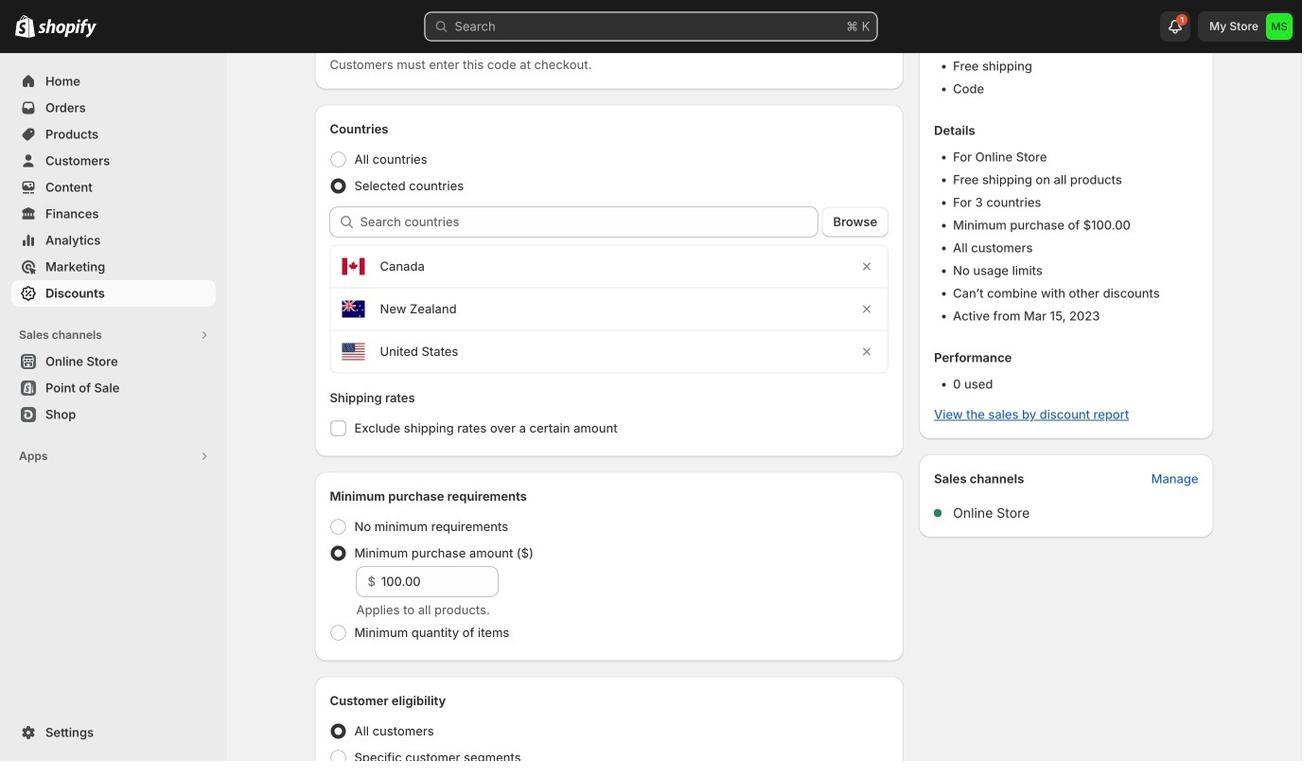 Task type: describe. For each thing, give the bounding box(es) containing it.
my store image
[[1267, 13, 1293, 40]]

Search countries text field
[[360, 207, 819, 237]]

0.00 text field
[[381, 567, 498, 597]]



Task type: locate. For each thing, give the bounding box(es) containing it.
shopify image
[[38, 19, 97, 38]]

shopify image
[[15, 15, 35, 38]]



